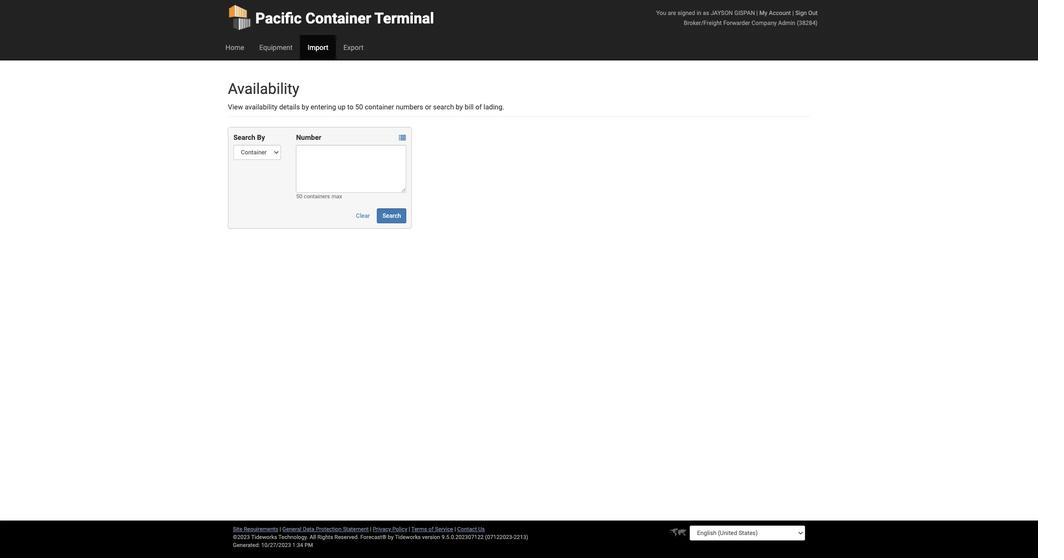 Task type: vqa. For each thing, say whether or not it's contained in the screenshot.
TERMS
yes



Task type: describe. For each thing, give the bounding box(es) containing it.
company
[[752, 20, 777, 27]]

by
[[257, 134, 265, 142]]

numbers
[[396, 103, 424, 111]]

| left sign
[[793, 10, 795, 17]]

to
[[348, 103, 354, 111]]

as
[[703, 10, 710, 17]]

9.5.0.202307122
[[442, 535, 484, 541]]

tideworks
[[395, 535, 421, 541]]

general data protection statement link
[[283, 527, 369, 533]]

my account link
[[760, 10, 792, 17]]

search for search by
[[234, 134, 256, 142]]

you
[[657, 10, 667, 17]]

you are signed in as jayson gispan | my account | sign out broker/freight forwarder company admin (38284)
[[657, 10, 818, 27]]

account
[[770, 10, 792, 17]]

statement
[[343, 527, 369, 533]]

bill
[[465, 103, 474, 111]]

generated:
[[233, 543, 260, 549]]

search by
[[234, 134, 265, 142]]

| left my
[[757, 10, 759, 17]]

entering
[[311, 103, 336, 111]]

contact us link
[[458, 527, 485, 533]]

| left general
[[280, 527, 281, 533]]

terms of service link
[[412, 527, 454, 533]]

import
[[308, 44, 329, 52]]

forwarder
[[724, 20, 751, 27]]

lading.
[[484, 103, 505, 111]]

search for search
[[383, 213, 401, 220]]

contact
[[458, 527, 477, 533]]

import button
[[300, 35, 336, 60]]

details
[[279, 103, 300, 111]]

0 vertical spatial of
[[476, 103, 482, 111]]

1 vertical spatial 50
[[296, 194, 303, 200]]

0 horizontal spatial by
[[302, 103, 309, 111]]

containers
[[304, 194, 330, 200]]

of inside site requirements | general data protection statement | privacy policy | terms of service | contact us ©2023 tideworks technology. all rights reserved. forecast® by tideworks version 9.5.0.202307122 (07122023-2213) generated: 10/27/2023 1:34 pm
[[429, 527, 434, 533]]

are
[[668, 10, 677, 17]]

sign out link
[[796, 10, 818, 17]]

version
[[422, 535, 441, 541]]

1 horizontal spatial 50
[[356, 103, 363, 111]]

privacy
[[373, 527, 391, 533]]

pacific container terminal
[[256, 10, 434, 27]]

©2023 tideworks
[[233, 535, 277, 541]]

(38284)
[[798, 20, 818, 27]]

reserved.
[[335, 535, 359, 541]]

pacific container terminal link
[[228, 0, 434, 35]]

10/27/2023
[[261, 543, 291, 549]]

equipment button
[[252, 35, 300, 60]]



Task type: locate. For each thing, give the bounding box(es) containing it.
data
[[303, 527, 315, 533]]

1 horizontal spatial of
[[476, 103, 482, 111]]

all
[[310, 535, 316, 541]]

forecast®
[[361, 535, 387, 541]]

1:34
[[293, 543, 303, 549]]

in
[[697, 10, 702, 17]]

container
[[365, 103, 394, 111]]

50
[[356, 103, 363, 111], [296, 194, 303, 200]]

50 right 'to'
[[356, 103, 363, 111]]

of
[[476, 103, 482, 111], [429, 527, 434, 533]]

terms
[[412, 527, 427, 533]]

clear button
[[351, 209, 376, 224]]

of right bill
[[476, 103, 482, 111]]

search
[[433, 103, 454, 111]]

search left the by
[[234, 134, 256, 142]]

us
[[479, 527, 485, 533]]

1 horizontal spatial by
[[388, 535, 394, 541]]

max
[[332, 194, 342, 200]]

view
[[228, 103, 243, 111]]

1 vertical spatial of
[[429, 527, 434, 533]]

| up 9.5.0.202307122
[[455, 527, 456, 533]]

by left bill
[[456, 103, 463, 111]]

gispan
[[735, 10, 756, 17]]

by right 'details' at top left
[[302, 103, 309, 111]]

search right the clear button
[[383, 213, 401, 220]]

by inside site requirements | general data protection statement | privacy policy | terms of service | contact us ©2023 tideworks technology. all rights reserved. forecast® by tideworks version 9.5.0.202307122 (07122023-2213) generated: 10/27/2023 1:34 pm
[[388, 535, 394, 541]]

export button
[[336, 35, 371, 60]]

(07122023-
[[486, 535, 514, 541]]

rights
[[318, 535, 333, 541]]

0 vertical spatial search
[[234, 134, 256, 142]]

availability
[[245, 103, 278, 111]]

2 horizontal spatial by
[[456, 103, 463, 111]]

or
[[425, 103, 432, 111]]

by down the privacy policy link
[[388, 535, 394, 541]]

home button
[[218, 35, 252, 60]]

| up tideworks on the bottom left
[[409, 527, 410, 533]]

pacific
[[256, 10, 302, 27]]

out
[[809, 10, 818, 17]]

| up forecast®
[[370, 527, 372, 533]]

service
[[435, 527, 454, 533]]

protection
[[316, 527, 342, 533]]

search button
[[377, 209, 407, 224]]

clear
[[356, 213, 370, 220]]

number
[[296, 134, 322, 142]]

view availability details by entering up to 50 container numbers or search by bill of lading.
[[228, 103, 505, 111]]

show list image
[[399, 135, 406, 142]]

sign
[[796, 10, 808, 17]]

my
[[760, 10, 768, 17]]

site requirements | general data protection statement | privacy policy | terms of service | contact us ©2023 tideworks technology. all rights reserved. forecast® by tideworks version 9.5.0.202307122 (07122023-2213) generated: 10/27/2023 1:34 pm
[[233, 527, 529, 549]]

policy
[[393, 527, 408, 533]]

availability
[[228, 80, 300, 98]]

1 vertical spatial search
[[383, 213, 401, 220]]

signed
[[678, 10, 696, 17]]

site requirements link
[[233, 527, 279, 533]]

container
[[306, 10, 372, 27]]

search
[[234, 134, 256, 142], [383, 213, 401, 220]]

jayson
[[711, 10, 733, 17]]

search inside button
[[383, 213, 401, 220]]

home
[[226, 44, 244, 52]]

equipment
[[259, 44, 293, 52]]

of up the version
[[429, 527, 434, 533]]

by
[[302, 103, 309, 111], [456, 103, 463, 111], [388, 535, 394, 541]]

2213)
[[514, 535, 529, 541]]

privacy policy link
[[373, 527, 408, 533]]

0 horizontal spatial search
[[234, 134, 256, 142]]

0 horizontal spatial 50
[[296, 194, 303, 200]]

50 containers max
[[296, 194, 342, 200]]

0 vertical spatial 50
[[356, 103, 363, 111]]

|
[[757, 10, 759, 17], [793, 10, 795, 17], [280, 527, 281, 533], [370, 527, 372, 533], [409, 527, 410, 533], [455, 527, 456, 533]]

admin
[[779, 20, 796, 27]]

general
[[283, 527, 302, 533]]

export
[[344, 44, 364, 52]]

technology.
[[279, 535, 308, 541]]

up
[[338, 103, 346, 111]]

1 horizontal spatial search
[[383, 213, 401, 220]]

pm
[[305, 543, 313, 549]]

broker/freight
[[684, 20, 722, 27]]

50 left containers
[[296, 194, 303, 200]]

site
[[233, 527, 243, 533]]

terminal
[[375, 10, 434, 27]]

Number text field
[[296, 145, 407, 193]]

0 horizontal spatial of
[[429, 527, 434, 533]]

requirements
[[244, 527, 279, 533]]



